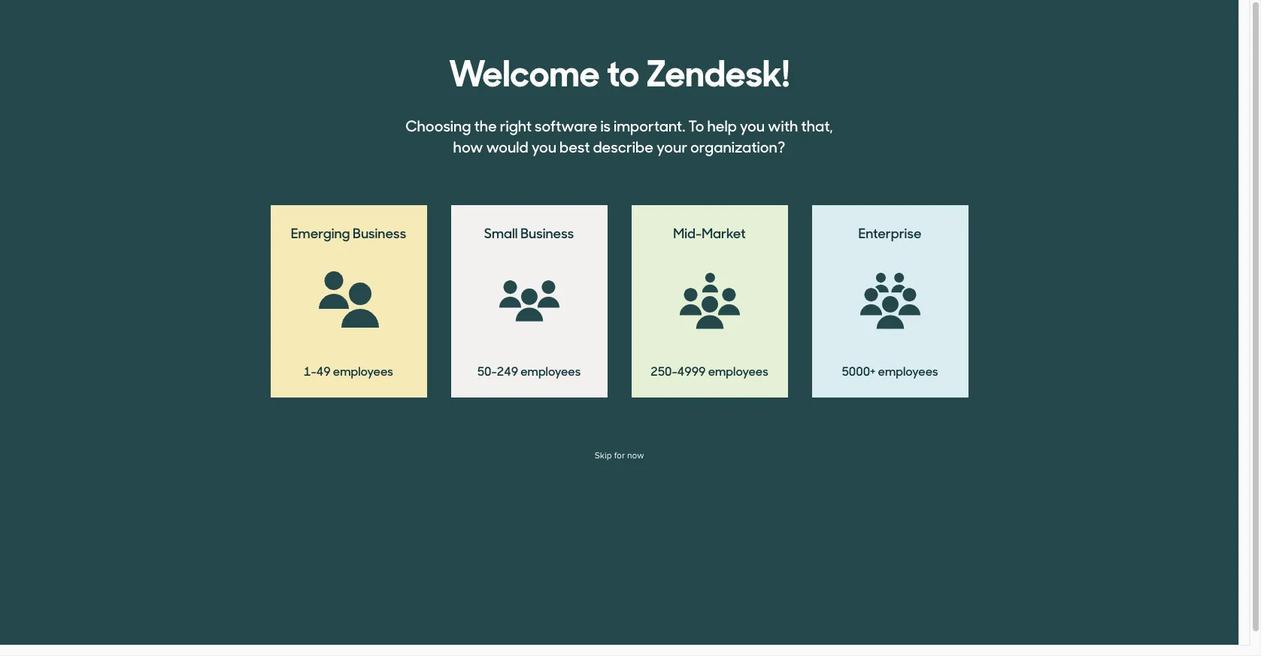 Task type: locate. For each thing, give the bounding box(es) containing it.
250-
[[651, 363, 678, 379]]

5000+
[[842, 363, 876, 379]]

0 horizontal spatial you
[[532, 135, 557, 157]]

business right small
[[521, 223, 574, 242]]

choosing
[[406, 114, 471, 136]]

business right the emerging
[[353, 223, 406, 242]]

employees right 5000+
[[878, 363, 939, 379]]

49
[[317, 363, 331, 379]]

welcome to zendesk!
[[449, 44, 790, 96]]

50-249 employees
[[478, 363, 581, 379]]

to
[[607, 44, 640, 96]]

1-
[[304, 363, 317, 379]]

for
[[614, 451, 625, 462]]

2 business from the left
[[521, 223, 574, 242]]

you
[[740, 114, 765, 136], [532, 135, 557, 157]]

employees right 249
[[521, 363, 581, 379]]

is
[[601, 114, 611, 136]]

employees for emerging business
[[333, 363, 393, 379]]

your
[[657, 135, 688, 157]]

describe
[[593, 135, 654, 157]]

1 horizontal spatial business
[[521, 223, 574, 242]]

the
[[474, 114, 497, 136]]

0 horizontal spatial business
[[353, 223, 406, 242]]

you left best on the left of page
[[532, 135, 557, 157]]

business for emerging business
[[353, 223, 406, 242]]

choosing the right software is important. to help you with that, how would you best describe your organization?
[[406, 114, 833, 157]]

that,
[[802, 114, 833, 136]]

important.
[[614, 114, 686, 136]]

employees right 4999
[[708, 363, 769, 379]]

employees right 49
[[333, 363, 393, 379]]

emerging business
[[291, 223, 406, 242]]

emerging
[[291, 223, 350, 242]]

4999
[[678, 363, 706, 379]]

1-49 employees
[[304, 363, 393, 379]]

you right help
[[740, 114, 765, 136]]

employees
[[708, 363, 769, 379], [878, 363, 939, 379], [333, 363, 393, 379], [521, 363, 581, 379]]

best
[[560, 135, 590, 157]]

organization?
[[691, 135, 786, 157]]

enterprise image
[[860, 273, 921, 330]]

would
[[486, 135, 529, 157]]

249
[[497, 363, 518, 379]]

now
[[627, 451, 644, 462]]

how
[[453, 135, 483, 157]]

small
[[484, 223, 518, 242]]

1 business from the left
[[353, 223, 406, 242]]

mid market image
[[680, 273, 740, 330]]

welcome
[[449, 44, 600, 96]]

enterprise
[[859, 223, 922, 242]]

with
[[768, 114, 799, 136]]

business
[[353, 223, 406, 242], [521, 223, 574, 242]]

5000+ employees
[[842, 363, 939, 379]]



Task type: vqa. For each thing, say whether or not it's contained in the screenshot.
EXPERIENCE
no



Task type: describe. For each thing, give the bounding box(es) containing it.
small business
[[484, 223, 574, 242]]

skip
[[595, 451, 612, 462]]

software
[[535, 114, 598, 136]]

esmb image
[[319, 271, 379, 331]]

250-4999 employees
[[651, 363, 769, 379]]

skip for now link
[[595, 451, 644, 462]]

to
[[689, 114, 705, 136]]

1 horizontal spatial you
[[740, 114, 765, 136]]

business for small business
[[521, 223, 574, 242]]

mid-
[[674, 223, 702, 242]]

right
[[500, 114, 532, 136]]

employees for small business
[[521, 363, 581, 379]]

help
[[708, 114, 737, 136]]

smb image
[[499, 281, 559, 322]]

mid-market
[[674, 223, 746, 242]]

50-
[[478, 363, 497, 379]]

skip for now
[[595, 451, 644, 462]]

employees for mid-market
[[708, 363, 769, 379]]

market
[[702, 223, 746, 242]]

zendesk!
[[646, 44, 790, 96]]



